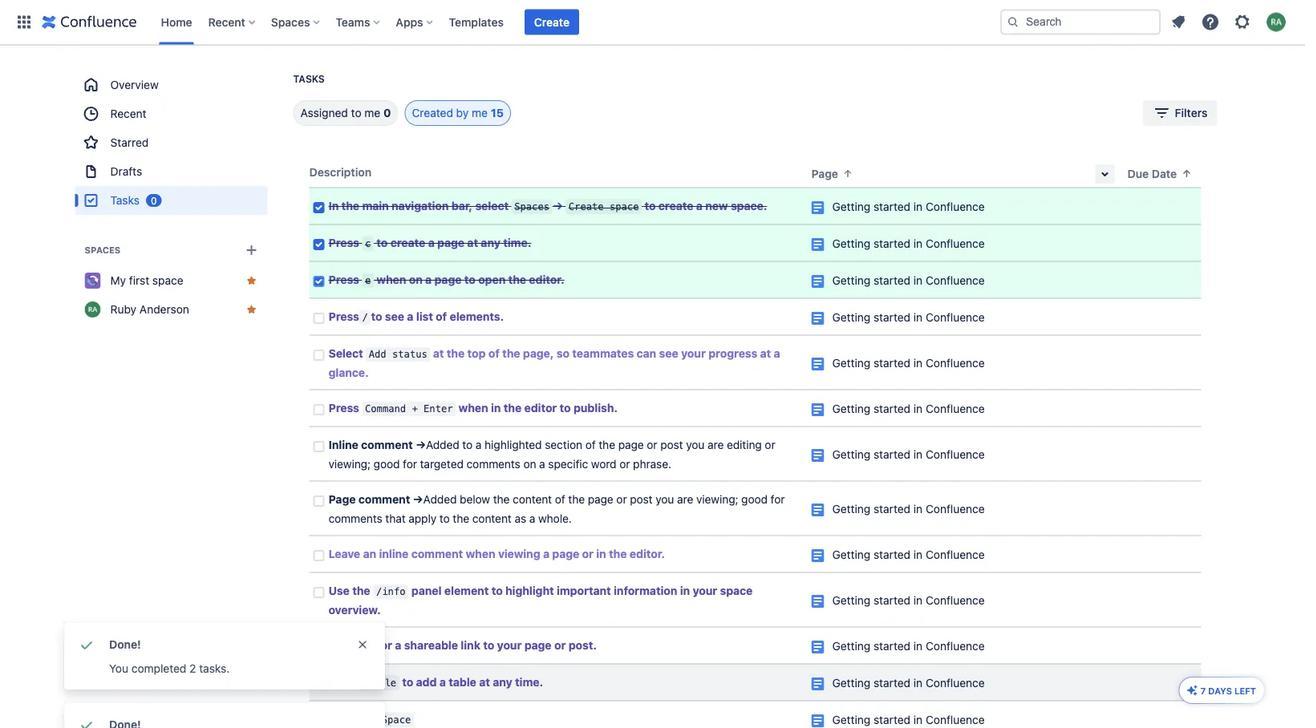 Task type: locate. For each thing, give the bounding box(es) containing it.
of inside added to a highlighted section of the page or post you are editing or viewing; good for targeted comments on a specific word or phrase.
[[585, 438, 596, 452]]

0 horizontal spatial post
[[630, 493, 653, 506]]

0 vertical spatial tasks
[[293, 73, 325, 85]]

so
[[557, 347, 570, 360]]

→ up apply
[[413, 493, 423, 506]]

1 horizontal spatial recent
[[208, 15, 245, 28]]

12 started from the top
[[873, 677, 910, 690]]

0 vertical spatial create
[[658, 199, 693, 213]]

post down the 'phrase.'
[[630, 493, 653, 506]]

create inside the global element
[[534, 15, 570, 28]]

create
[[534, 15, 570, 28], [569, 201, 604, 213]]

your right information
[[693, 584, 717, 598]]

me
[[364, 106, 380, 120], [472, 106, 488, 120]]

1 vertical spatial →
[[415, 438, 426, 452]]

/table
[[361, 677, 396, 689]]

created
[[412, 106, 453, 120]]

or down word
[[616, 493, 627, 506]]

create a space image
[[242, 241, 261, 260]]

are inside 'added below the content of the page or post you are viewing; good for comments that apply to the content as a whole.'
[[677, 493, 693, 506]]

0 horizontal spatial good
[[373, 458, 400, 471]]

1 vertical spatial page
[[328, 493, 356, 506]]

9 getting from the top
[[832, 548, 870, 561]]

a right as
[[529, 512, 535, 525]]

in inside "panel element to highlight important information in your space overview."
[[680, 584, 690, 598]]

space inside "panel element to highlight important information in your space overview."
[[720, 584, 753, 598]]

7 getting started in confluence link from the top
[[832, 448, 985, 461]]

of right the top
[[488, 347, 500, 360]]

12 getting from the top
[[832, 677, 870, 690]]

1 vertical spatial space
[[152, 274, 183, 287]]

1 horizontal spatial are
[[707, 438, 724, 452]]

1 horizontal spatial page
[[811, 167, 838, 180]]

create
[[658, 199, 693, 213], [390, 236, 425, 249]]

1 vertical spatial success image
[[77, 715, 96, 728]]

shareable
[[404, 639, 458, 652]]

2 horizontal spatial for
[[771, 493, 785, 506]]

tasks.
[[199, 662, 230, 675]]

you left the editing
[[686, 438, 705, 452]]

1 vertical spatial recent
[[110, 107, 146, 120]]

press left 'k'
[[328, 639, 359, 652]]

of up whole.
[[555, 493, 565, 506]]

5 getting started in confluence link from the top
[[832, 357, 985, 370]]

0 horizontal spatial you
[[656, 493, 674, 506]]

notification icon image
[[1169, 12, 1188, 32]]

see
[[385, 310, 404, 323], [659, 347, 678, 360]]

13 confluence from the top
[[926, 713, 985, 727]]

tasks up assigned
[[293, 73, 325, 85]]

0 vertical spatial create
[[534, 15, 570, 28]]

post inside added to a highlighted section of the page or post you are editing or viewing; good for targeted comments on a specific word or phrase.
[[660, 438, 683, 452]]

your left progress
[[681, 347, 706, 360]]

success image
[[77, 635, 96, 655], [77, 715, 96, 728]]

1 horizontal spatial post
[[660, 438, 683, 452]]

1 page title icon image from the top
[[811, 201, 824, 214]]

to inside added to a highlighted section of the page or post you are editing or viewing; good for targeted comments on a specific word or phrase.
[[462, 438, 473, 452]]

1 started from the top
[[873, 200, 910, 213]]

ruby
[[110, 303, 136, 316]]

comments down page comment →
[[328, 512, 382, 525]]

comment for good
[[361, 438, 413, 452]]

0 horizontal spatial page
[[328, 493, 356, 506]]

1 press from the top
[[328, 236, 359, 249]]

page inside added to a highlighted section of the page or post you are editing or viewing; good for targeted comments on a specific word or phrase.
[[618, 438, 644, 452]]

0 vertical spatial any
[[481, 236, 500, 249]]

on inside added to a highlighted section of the page or post you are editing or viewing; good for targeted comments on a specific word or phrase.
[[523, 458, 536, 471]]

starred
[[110, 136, 149, 149]]

0 horizontal spatial see
[[385, 310, 404, 323]]

getting started in confluence link for 5th page title icon from the bottom
[[832, 548, 985, 561]]

the left page,
[[502, 347, 520, 360]]

comment for that
[[358, 493, 410, 506]]

page for page
[[811, 167, 838, 180]]

1 horizontal spatial spaces
[[271, 15, 310, 28]]

4 getting started in confluence link from the top
[[832, 311, 985, 324]]

0 vertical spatial page
[[811, 167, 838, 180]]

anderson
[[140, 303, 189, 316]]

getting started in confluence
[[832, 200, 985, 213], [832, 237, 985, 250], [832, 274, 985, 287], [832, 311, 985, 324], [832, 357, 985, 370], [832, 402, 985, 415], [832, 448, 985, 461], [832, 503, 985, 516], [832, 548, 985, 561], [832, 594, 985, 607], [832, 640, 985, 653], [832, 677, 985, 690], [832, 713, 985, 727]]

space
[[610, 201, 639, 213], [152, 274, 183, 287], [720, 584, 753, 598]]

1 vertical spatial spaces
[[514, 201, 549, 213]]

12 confluence from the top
[[926, 677, 985, 690]]

spaces up the my
[[85, 245, 121, 255]]

12 getting started in confluence from the top
[[832, 677, 985, 690]]

8 getting started in confluence from the top
[[832, 503, 985, 516]]

Search field
[[1000, 9, 1161, 35]]

1 horizontal spatial 0
[[383, 106, 391, 120]]

0 vertical spatial on
[[409, 273, 423, 286]]

1 horizontal spatial comments
[[466, 458, 520, 471]]

or
[[647, 438, 657, 452], [765, 438, 775, 452], [619, 458, 630, 471], [616, 493, 627, 506], [582, 547, 594, 561], [554, 639, 566, 652]]

press left "/"
[[328, 310, 359, 323]]

page up the 'phrase.'
[[618, 438, 644, 452]]

10 page title icon image from the top
[[811, 595, 824, 608]]

2 vertical spatial for
[[376, 639, 392, 652]]

2 horizontal spatial spaces
[[514, 201, 549, 213]]

or up the 'phrase.'
[[647, 438, 657, 452]]

content up as
[[513, 493, 552, 506]]

at the top of the page, so teammates can see your progress at a glance.
[[328, 347, 783, 379]]

content down below
[[472, 512, 512, 525]]

2 confluence from the top
[[926, 237, 985, 250]]

0 vertical spatial for
[[403, 458, 417, 471]]

0 vertical spatial success image
[[77, 635, 96, 655]]

6 page title icon image from the top
[[811, 403, 824, 416]]

1 horizontal spatial tasks
[[293, 73, 325, 85]]

phrase.
[[633, 458, 671, 471]]

your inside "panel element to highlight important information in your space overview."
[[693, 584, 717, 598]]

see right "/"
[[385, 310, 404, 323]]

at right status
[[433, 347, 444, 360]]

confluence for getting started in confluence "link" related to 7th page title icon from the bottom
[[926, 448, 985, 461]]

2 getting started in confluence link from the top
[[832, 237, 985, 250]]

information
[[614, 584, 677, 598]]

in
[[913, 200, 923, 213], [913, 237, 923, 250], [913, 274, 923, 287], [913, 311, 923, 324], [913, 357, 923, 370], [491, 401, 501, 415], [913, 402, 923, 415], [913, 448, 923, 461], [913, 503, 923, 516], [596, 547, 606, 561], [913, 548, 923, 561], [680, 584, 690, 598], [913, 594, 923, 607], [913, 640, 923, 653], [913, 677, 923, 690], [913, 713, 923, 727]]

recent up starred
[[110, 107, 146, 120]]

1 vertical spatial are
[[677, 493, 693, 506]]

tasks down drafts
[[110, 194, 139, 207]]

0 horizontal spatial create
[[390, 236, 425, 249]]

select
[[328, 347, 363, 360]]

1 vertical spatial on
[[523, 458, 536, 471]]

0 horizontal spatial viewing;
[[328, 458, 371, 471]]

2 me from the left
[[472, 106, 488, 120]]

13 getting started in confluence from the top
[[832, 713, 985, 727]]

3 getting started in confluence link from the top
[[832, 274, 985, 287]]

page left 'ascending sorting icon page'
[[811, 167, 838, 180]]

to left the add
[[402, 676, 413, 689]]

to right assigned
[[351, 106, 361, 120]]

editor. right open
[[529, 273, 564, 286]]

a right progress
[[774, 347, 780, 360]]

0 vertical spatial viewing;
[[328, 458, 371, 471]]

0 horizontal spatial 0
[[151, 195, 157, 206]]

to right link
[[483, 639, 494, 652]]

when
[[376, 273, 406, 286], [458, 401, 488, 415], [466, 547, 495, 561]]

on down highlighted
[[523, 458, 536, 471]]

0 horizontal spatial are
[[677, 493, 693, 506]]

/info
[[376, 586, 405, 598]]

confluence for 6th page title icon from the top of the page getting started in confluence "link"
[[926, 402, 985, 415]]

at right the table
[[479, 676, 490, 689]]

good inside 'added below the content of the page or post you are viewing; good for comments that apply to the content as a whole.'
[[741, 493, 768, 506]]

or left post.
[[554, 639, 566, 652]]

your inside the at the top of the page, so teammates can see your progress at a glance.
[[681, 347, 706, 360]]

9 confluence from the top
[[926, 548, 985, 561]]

1 vertical spatial editor.
[[630, 547, 665, 561]]

5 press from the top
[[328, 639, 359, 652]]

time. right the table
[[515, 676, 543, 689]]

comment up that
[[358, 493, 410, 506]]

0 vertical spatial added
[[426, 438, 459, 452]]

due
[[1127, 167, 1149, 180]]

0 vertical spatial recent
[[208, 15, 245, 28]]

post.
[[568, 639, 597, 652]]

0 vertical spatial spaces
[[271, 15, 310, 28]]

press for when in the editor to publish.
[[328, 401, 359, 415]]

8 started from the top
[[873, 503, 910, 516]]

2 vertical spatial space
[[720, 584, 753, 598]]

0 horizontal spatial space
[[152, 274, 183, 287]]

11 confluence from the top
[[926, 640, 985, 653]]

1 horizontal spatial on
[[523, 458, 536, 471]]

2 vertical spatial your
[[497, 639, 522, 652]]

7 started from the top
[[873, 448, 910, 461]]

8 confluence from the top
[[926, 503, 985, 516]]

9 started from the top
[[873, 548, 910, 561]]

5 confluence from the top
[[926, 357, 985, 370]]

1 vertical spatial for
[[771, 493, 785, 506]]

viewing
[[498, 547, 540, 561]]

11 getting started in confluence link from the top
[[832, 640, 985, 653]]

1 vertical spatial post
[[630, 493, 653, 506]]

any right the table
[[493, 676, 512, 689]]

0 vertical spatial you
[[686, 438, 705, 452]]

comment down the command
[[361, 438, 413, 452]]

inline comment →
[[328, 438, 426, 452]]

1 vertical spatial viewing;
[[696, 493, 738, 506]]

5 getting from the top
[[832, 357, 870, 370]]

2 vertical spatial comment
[[411, 547, 463, 561]]

7 confluence from the top
[[926, 448, 985, 461]]

13 started from the top
[[873, 713, 910, 727]]

1 vertical spatial content
[[472, 512, 512, 525]]

→ right select on the top of page
[[552, 199, 563, 213]]

spaces right recent 'dropdown button'
[[271, 15, 310, 28]]

0 vertical spatial comment
[[361, 438, 413, 452]]

comment
[[361, 438, 413, 452], [358, 493, 410, 506], [411, 547, 463, 561]]

1 horizontal spatial see
[[659, 347, 678, 360]]

the right 'in'
[[341, 199, 359, 213]]

the up word
[[599, 438, 615, 452]]

add
[[416, 676, 437, 689]]

press for when on a page to open the editor.
[[328, 273, 359, 286]]

your
[[681, 347, 706, 360], [693, 584, 717, 598], [497, 639, 522, 652]]

1 vertical spatial added
[[423, 493, 457, 506]]

0 horizontal spatial on
[[409, 273, 423, 286]]

confluence
[[926, 200, 985, 213], [926, 237, 985, 250], [926, 274, 985, 287], [926, 311, 985, 324], [926, 357, 985, 370], [926, 402, 985, 415], [926, 448, 985, 461], [926, 503, 985, 516], [926, 548, 985, 561], [926, 594, 985, 607], [926, 640, 985, 653], [926, 677, 985, 690], [926, 713, 985, 727]]

time. for to create a page at any time.
[[503, 236, 531, 249]]

getting
[[832, 200, 870, 213], [832, 237, 870, 250], [832, 274, 870, 287], [832, 311, 870, 324], [832, 357, 870, 370], [832, 402, 870, 415], [832, 448, 870, 461], [832, 503, 870, 516], [832, 548, 870, 561], [832, 594, 870, 607], [832, 640, 870, 653], [832, 677, 870, 690], [832, 713, 870, 727]]

getting started in confluence link for eighth page title icon from the top
[[832, 503, 985, 516]]

page
[[437, 236, 464, 249], [434, 273, 462, 286], [618, 438, 644, 452], [588, 493, 613, 506], [552, 547, 579, 561], [524, 639, 552, 652]]

comment down apply
[[411, 547, 463, 561]]

confluence for 13th page title icon from the top of the page getting started in confluence "link"
[[926, 713, 985, 727]]

0 vertical spatial time.
[[503, 236, 531, 249]]

apps
[[396, 15, 423, 28]]

see right 'can'
[[659, 347, 678, 360]]

1 vertical spatial see
[[659, 347, 678, 360]]

1 vertical spatial create
[[569, 201, 604, 213]]

2 getting started in confluence from the top
[[832, 237, 985, 250]]

drafts
[[110, 165, 142, 178]]

press left e
[[328, 273, 359, 286]]

are inside added to a highlighted section of the page or post you are editing or viewing; good for targeted comments on a specific word or phrase.
[[707, 438, 724, 452]]

1 vertical spatial create
[[390, 236, 425, 249]]

press for to see a list of elements.
[[328, 310, 359, 323]]

6 getting started in confluence from the top
[[832, 402, 985, 415]]

0 horizontal spatial spaces
[[85, 245, 121, 255]]

13 getting from the top
[[832, 713, 870, 727]]

6 confluence from the top
[[926, 402, 985, 415]]

1 vertical spatial when
[[458, 401, 488, 415]]

1 confluence from the top
[[926, 200, 985, 213]]

to left new
[[645, 199, 656, 213]]

link
[[461, 639, 480, 652]]

done!
[[109, 638, 141, 651]]

your for press k for a shareable link to your page or post.
[[497, 639, 522, 652]]

home link
[[156, 9, 197, 35]]

add
[[369, 349, 386, 360]]

1 vertical spatial 0
[[151, 195, 157, 206]]

added up "targeted"
[[426, 438, 459, 452]]

at
[[467, 236, 478, 249], [433, 347, 444, 360], [760, 347, 771, 360], [479, 676, 490, 689]]

0 vertical spatial comments
[[466, 458, 520, 471]]

page for page comment →
[[328, 493, 356, 506]]

0 down drafts link
[[151, 195, 157, 206]]

0 horizontal spatial tasks
[[110, 194, 139, 207]]

8 page title icon image from the top
[[811, 504, 824, 517]]

of
[[436, 310, 447, 323], [488, 347, 500, 360], [585, 438, 596, 452], [555, 493, 565, 506]]

1 horizontal spatial me
[[472, 106, 488, 120]]

1 horizontal spatial for
[[403, 458, 417, 471]]

0 vertical spatial your
[[681, 347, 706, 360]]

page
[[811, 167, 838, 180], [328, 493, 356, 506]]

7 page title icon image from the top
[[811, 449, 824, 462]]

a left the list
[[407, 310, 413, 323]]

5 page title icon image from the top
[[811, 358, 824, 371]]

any for table
[[493, 676, 512, 689]]

→ up "targeted"
[[415, 438, 426, 452]]

confluence image
[[42, 12, 137, 32], [42, 12, 137, 32]]

viewing; down the editing
[[696, 493, 738, 506]]

1 me from the left
[[364, 106, 380, 120]]

the
[[341, 199, 359, 213], [508, 273, 526, 286], [447, 347, 465, 360], [502, 347, 520, 360], [504, 401, 522, 415], [599, 438, 615, 452], [493, 493, 510, 506], [568, 493, 585, 506], [453, 512, 469, 525], [609, 547, 627, 561], [352, 584, 370, 598]]

0 vertical spatial good
[[373, 458, 400, 471]]

on up press / to see a list of elements.
[[409, 273, 423, 286]]

starred link
[[75, 128, 268, 157]]

your right link
[[497, 639, 522, 652]]

your profile and preferences image
[[1267, 12, 1286, 32]]

for
[[403, 458, 417, 471], [771, 493, 785, 506], [376, 639, 392, 652]]

good down inline comment →
[[373, 458, 400, 471]]

1 vertical spatial any
[[493, 676, 512, 689]]

1 horizontal spatial viewing;
[[696, 493, 738, 506]]

1 vertical spatial comments
[[328, 512, 382, 525]]

+
[[412, 403, 418, 415]]

when left viewing
[[466, 547, 495, 561]]

10 getting started in confluence from the top
[[832, 594, 985, 607]]

any up open
[[481, 236, 500, 249]]

group
[[75, 71, 268, 215]]

2 vertical spatial when
[[466, 547, 495, 561]]

11 page title icon image from the top
[[811, 641, 824, 654]]

e
[[365, 275, 371, 286]]

word
[[591, 458, 616, 471]]

added inside 'added below the content of the page or post you are viewing; good for comments that apply to the content as a whole.'
[[423, 493, 457, 506]]

post up the 'phrase.'
[[660, 438, 683, 452]]

getting started in confluence link for fifth page title icon from the top of the page
[[832, 357, 985, 370]]

getting started in confluence link for 11th page title icon from the bottom of the page
[[832, 274, 985, 287]]

0 vertical spatial content
[[513, 493, 552, 506]]

confluence for getting started in confluence "link" associated with 2nd page title icon from the bottom of the page
[[926, 677, 985, 690]]

your for panel element to highlight important information in your space overview.
[[693, 584, 717, 598]]

comments
[[466, 458, 520, 471], [328, 512, 382, 525]]

section
[[545, 438, 582, 452]]

1 vertical spatial comment
[[358, 493, 410, 506]]

0 horizontal spatial recent
[[110, 107, 146, 120]]

editor. up information
[[630, 547, 665, 561]]

12 getting started in confluence link from the top
[[832, 677, 985, 690]]

templates
[[449, 15, 504, 28]]

appswitcher icon image
[[14, 12, 34, 32]]

of up word
[[585, 438, 596, 452]]

in
[[328, 199, 339, 213]]

unstar this space image
[[245, 303, 258, 316]]

confluence for 13th page title icon from the bottom's getting started in confluence "link"
[[926, 200, 985, 213]]

2 vertical spatial →
[[413, 493, 423, 506]]

2 press from the top
[[328, 273, 359, 286]]

4 getting started in confluence from the top
[[832, 311, 985, 324]]

create left new
[[658, 199, 693, 213]]

overview.
[[328, 604, 381, 617]]

me right assigned
[[364, 106, 380, 120]]

spaces
[[271, 15, 310, 28], [514, 201, 549, 213], [85, 245, 121, 255]]

3 confluence from the top
[[926, 274, 985, 287]]

tasks
[[293, 73, 325, 85], [110, 194, 139, 207]]

to inside "panel element to highlight important information in your space overview."
[[491, 584, 503, 598]]

1 horizontal spatial you
[[686, 438, 705, 452]]

added inside added to a highlighted section of the page or post you are editing or viewing; good for targeted comments on a specific word or phrase.
[[426, 438, 459, 452]]

3 press from the top
[[328, 310, 359, 323]]

page comment →
[[328, 493, 423, 506]]

1 vertical spatial good
[[741, 493, 768, 506]]

0 vertical spatial when
[[376, 273, 406, 286]]

to right element
[[491, 584, 503, 598]]

spaces right select on the top of page
[[514, 201, 549, 213]]

press left c
[[328, 236, 359, 249]]

added up apply
[[423, 493, 457, 506]]

highlighted
[[485, 438, 542, 452]]

any
[[481, 236, 500, 249], [493, 676, 512, 689]]

you down the 'phrase.'
[[656, 493, 674, 506]]

10 getting started in confluence link from the top
[[832, 594, 985, 607]]

0 left created
[[383, 106, 391, 120]]

4 press from the top
[[328, 401, 359, 415]]

→ for highlighted
[[415, 438, 426, 452]]

12 page title icon image from the top
[[811, 678, 824, 691]]

4 started from the top
[[873, 311, 910, 324]]

create down navigation
[[390, 236, 425, 249]]

tab list
[[274, 100, 511, 126]]

dismiss image
[[356, 638, 369, 651]]

inline
[[379, 547, 409, 561]]

1 horizontal spatial good
[[741, 493, 768, 506]]

0 vertical spatial space
[[610, 201, 639, 213]]

0 vertical spatial post
[[660, 438, 683, 452]]

press down glance.
[[328, 401, 359, 415]]

a down navigation
[[428, 236, 435, 249]]

of inside the at the top of the page, so teammates can see your progress at a glance.
[[488, 347, 500, 360]]

1 vertical spatial you
[[656, 493, 674, 506]]

0 inside group
[[151, 195, 157, 206]]

when for enter
[[458, 401, 488, 415]]

2 horizontal spatial space
[[720, 584, 753, 598]]

6 getting started in confluence link from the top
[[832, 402, 985, 415]]

to right apply
[[439, 512, 450, 525]]

9 getting started in confluence link from the top
[[832, 548, 985, 561]]

confluence for 10th page title icon from the bottom of the page's getting started in confluence "link"
[[926, 311, 985, 324]]

filters
[[1175, 106, 1208, 120]]

started
[[873, 200, 910, 213], [873, 237, 910, 250], [873, 274, 910, 287], [873, 311, 910, 324], [873, 357, 910, 370], [873, 402, 910, 415], [873, 448, 910, 461], [873, 503, 910, 516], [873, 548, 910, 561], [873, 594, 910, 607], [873, 640, 910, 653], [873, 677, 910, 690], [873, 713, 910, 727]]

you inside added to a highlighted section of the page or post you are editing or viewing; good for targeted comments on a specific word or phrase.
[[686, 438, 705, 452]]

comments down highlighted
[[466, 458, 520, 471]]

1 getting started in confluence link from the top
[[832, 200, 985, 213]]

group containing overview
[[75, 71, 268, 215]]

0 horizontal spatial me
[[364, 106, 380, 120]]

of inside 'added below the content of the page or post you are viewing; good for comments that apply to the content as a whole.'
[[555, 493, 565, 506]]

banner
[[0, 0, 1305, 45]]

1 horizontal spatial space
[[610, 201, 639, 213]]

targeted
[[420, 458, 464, 471]]

page down word
[[588, 493, 613, 506]]

highlight
[[505, 584, 554, 598]]

3 getting started in confluence from the top
[[832, 274, 985, 287]]

for inside 'added below the content of the page or post you are viewing; good for comments that apply to the content as a whole.'
[[771, 493, 785, 506]]

1 vertical spatial your
[[693, 584, 717, 598]]

added
[[426, 438, 459, 452], [423, 493, 457, 506]]

4 confluence from the top
[[926, 311, 985, 324]]

type
[[328, 676, 356, 689]]

ruby anderson link
[[75, 295, 268, 324]]

0 horizontal spatial editor.
[[529, 273, 564, 286]]

page down inline
[[328, 493, 356, 506]]

you
[[109, 662, 128, 675]]

0
[[383, 106, 391, 120], [151, 195, 157, 206]]

good down the editing
[[741, 493, 768, 506]]

a right the add
[[439, 676, 446, 689]]

7 getting from the top
[[832, 448, 870, 461]]

9 page title icon image from the top
[[811, 549, 824, 562]]

when right 'enter'
[[458, 401, 488, 415]]

viewing; down inline
[[328, 458, 371, 471]]

time. down select on the top of page
[[503, 236, 531, 249]]

added for inline comment →
[[426, 438, 459, 452]]

8 getting started in confluence link from the top
[[832, 503, 985, 516]]

0 vertical spatial are
[[707, 438, 724, 452]]

created by me 15
[[412, 106, 504, 120]]

4 getting from the top
[[832, 311, 870, 324]]

13 getting started in confluence link from the top
[[832, 713, 985, 727]]

status
[[392, 349, 427, 360]]

you
[[686, 438, 705, 452], [656, 493, 674, 506]]

10 confluence from the top
[[926, 594, 985, 607]]

11 started from the top
[[873, 640, 910, 653]]

recent
[[208, 15, 245, 28], [110, 107, 146, 120]]

0 horizontal spatial for
[[376, 639, 392, 652]]

recent right 'home'
[[208, 15, 245, 28]]

page title icon image
[[811, 201, 824, 214], [811, 238, 824, 251], [811, 275, 824, 288], [811, 312, 824, 325], [811, 358, 824, 371], [811, 403, 824, 416], [811, 449, 824, 462], [811, 504, 824, 517], [811, 549, 824, 562], [811, 595, 824, 608], [811, 641, 824, 654], [811, 678, 824, 691], [811, 715, 824, 728]]

1 vertical spatial time.
[[515, 676, 543, 689]]

0 vertical spatial 0
[[383, 106, 391, 120]]



Task type: describe. For each thing, give the bounding box(es) containing it.
ascending sorting icon date image
[[1180, 167, 1193, 180]]

date
[[1152, 167, 1177, 180]]

create link
[[524, 9, 579, 35]]

3 started from the top
[[873, 274, 910, 287]]

2 vertical spatial spaces
[[85, 245, 121, 255]]

drafts link
[[75, 157, 268, 186]]

completed
[[131, 662, 186, 675]]

you inside 'added below the content of the page or post you are viewing; good for comments that apply to the content as a whole.'
[[656, 493, 674, 506]]

spaces inside spaces popup button
[[271, 15, 310, 28]]

left
[[1234, 686, 1256, 696]]

at down the bar,
[[467, 236, 478, 249]]

banner containing home
[[0, 0, 1305, 45]]

elements.
[[450, 310, 504, 323]]

press / to see a list of elements.
[[328, 310, 504, 323]]

the down below
[[453, 512, 469, 525]]

2 getting from the top
[[832, 237, 870, 250]]

filters button
[[1143, 100, 1217, 126]]

an
[[363, 547, 376, 561]]

1 horizontal spatial create
[[658, 199, 693, 213]]

specific
[[548, 458, 588, 471]]

my first space
[[110, 274, 183, 287]]

→ for content
[[413, 493, 423, 506]]

2 success image from the top
[[77, 715, 96, 728]]

top
[[467, 347, 486, 360]]

7 days left button
[[1180, 678, 1264, 703]]

3 page title icon image from the top
[[811, 275, 824, 288]]

settings icon image
[[1233, 12, 1252, 32]]

select add status
[[328, 347, 427, 360]]

space inside in the main navigation bar, select spaces → create space to create a new space.
[[610, 201, 639, 213]]

main
[[362, 199, 389, 213]]

added to a highlighted section of the page or post you are editing or viewing; good for targeted comments on a specific word or phrase.
[[328, 438, 778, 471]]

search image
[[1007, 16, 1019, 28]]

press e when on a page to open the editor.
[[328, 273, 564, 286]]

leave an inline comment when viewing a page or in the editor.
[[328, 547, 665, 561]]

confluence for getting started in confluence "link" corresponding to second page title icon from the top
[[926, 237, 985, 250]]

recent inside recent 'dropdown button'
[[208, 15, 245, 28]]

the up overview.
[[352, 584, 370, 598]]

0 vertical spatial see
[[385, 310, 404, 323]]

or inside 'added below the content of the page or post you are viewing; good for comments that apply to the content as a whole.'
[[616, 493, 627, 506]]

spaces inside in the main navigation bar, select spaces → create space to create a new space.
[[514, 201, 549, 213]]

home
[[161, 15, 192, 28]]

4 page title icon image from the top
[[811, 312, 824, 325]]

2 page title icon image from the top
[[811, 238, 824, 251]]

1 horizontal spatial content
[[513, 493, 552, 506]]

help icon image
[[1201, 12, 1220, 32]]

6 started from the top
[[873, 402, 910, 415]]

viewing; inside added to a highlighted section of the page or post you are editing or viewing; good for targeted comments on a specific word or phrase.
[[328, 458, 371, 471]]

list
[[416, 310, 433, 323]]

press k for a shareable link to your page or post.
[[328, 639, 597, 652]]

time. for to add a table at any time.
[[515, 676, 543, 689]]

progress
[[708, 347, 757, 360]]

post inside 'added below the content of the page or post you are viewing; good for comments that apply to the content as a whole.'
[[630, 493, 653, 506]]

important
[[557, 584, 611, 598]]

the left the editor
[[504, 401, 522, 415]]

teams button
[[331, 9, 386, 35]]

to right "/"
[[371, 310, 382, 323]]

you completed 2 tasks.
[[109, 662, 230, 675]]

space inside my first space "link"
[[152, 274, 183, 287]]

my first space link
[[75, 266, 268, 295]]

page left post.
[[524, 639, 552, 652]]

1 vertical spatial tasks
[[110, 194, 139, 207]]

page up "press e when on a page to open the editor." in the top of the page
[[437, 236, 464, 249]]

getting started in confluence link for 6th page title icon from the top of the page
[[832, 402, 985, 415]]

or up important
[[582, 547, 594, 561]]

10 started from the top
[[873, 594, 910, 607]]

recent link
[[75, 99, 268, 128]]

page down whole.
[[552, 547, 579, 561]]

a right 'k'
[[395, 639, 401, 652]]

page inside 'added below the content of the page or post you are viewing; good for comments that apply to the content as a whole.'
[[588, 493, 613, 506]]

apply
[[409, 512, 436, 525]]

confluence for getting started in confluence "link" associated with fifth page title icon from the top of the page
[[926, 357, 985, 370]]

when for comment
[[466, 547, 495, 561]]

apps button
[[391, 9, 439, 35]]

editor
[[524, 401, 557, 415]]

to right c
[[376, 236, 388, 249]]

teams
[[336, 15, 370, 28]]

as
[[515, 512, 526, 525]]

assigned
[[300, 106, 348, 120]]

confluence for getting started in confluence "link" associated with 11th page title icon from the top of the page
[[926, 640, 985, 653]]

tab list containing assigned to me
[[274, 100, 511, 126]]

unstar this space image
[[245, 274, 258, 287]]

press for for a shareable link to your page or post.
[[328, 639, 359, 652]]

global element
[[10, 0, 997, 45]]

to right the editor
[[560, 401, 571, 415]]

me for by
[[472, 106, 488, 120]]

0 vertical spatial editor.
[[529, 273, 564, 286]]

inline
[[328, 438, 358, 452]]

2 started from the top
[[873, 237, 910, 250]]

a left specific
[[539, 458, 545, 471]]

see inside the at the top of the page, so teammates can see your progress at a glance.
[[659, 347, 678, 360]]

the right open
[[508, 273, 526, 286]]

11 getting started in confluence from the top
[[832, 640, 985, 653]]

6 getting from the top
[[832, 402, 870, 415]]

that
[[385, 512, 406, 525]]

1 horizontal spatial editor.
[[630, 547, 665, 561]]

9 getting started in confluence from the top
[[832, 548, 985, 561]]

whole.
[[538, 512, 572, 525]]

me for to
[[364, 106, 380, 120]]

getting started in confluence link for 7th page title icon from the bottom
[[832, 448, 985, 461]]

overview
[[110, 78, 159, 91]]

the inside added to a highlighted section of the page or post you are editing or viewing; good for targeted comments on a specific word or phrase.
[[599, 438, 615, 452]]

13 page title icon image from the top
[[811, 715, 824, 728]]

the right below
[[493, 493, 510, 506]]

command
[[365, 403, 406, 415]]

page down press c to create a page at any time.
[[434, 273, 462, 286]]

1 success image from the top
[[77, 635, 96, 655]]

for inside added to a highlighted section of the page or post you are editing or viewing; good for targeted comments on a specific word or phrase.
[[403, 458, 417, 471]]

element
[[444, 584, 489, 598]]

1 getting started in confluence from the top
[[832, 200, 985, 213]]

good inside added to a highlighted section of the page or post you are editing or viewing; good for targeted comments on a specific word or phrase.
[[373, 458, 400, 471]]

recent inside recent link
[[110, 107, 146, 120]]

7 getting started in confluence from the top
[[832, 448, 985, 461]]

spaces button
[[266, 9, 326, 35]]

at right progress
[[760, 347, 771, 360]]

of right the list
[[436, 310, 447, 323]]

glance.
[[328, 366, 369, 379]]

5 getting started in confluence from the top
[[832, 357, 985, 370]]

getting started in confluence link for 11th page title icon from the top of the page
[[832, 640, 985, 653]]

7
[[1201, 686, 1206, 696]]

press command + enter when in the editor to publish.
[[328, 401, 618, 415]]

or right the editing
[[765, 438, 775, 452]]

a down press c to create a page at any time.
[[425, 273, 432, 286]]

c
[[365, 238, 371, 249]]

a left new
[[696, 199, 703, 213]]

5 started from the top
[[873, 357, 910, 370]]

description
[[309, 166, 372, 179]]

0 inside tab list
[[383, 106, 391, 120]]

editing
[[727, 438, 762, 452]]

by
[[456, 106, 469, 120]]

or right word
[[619, 458, 630, 471]]

comments inside added to a highlighted section of the page or post you are editing or viewing; good for targeted comments on a specific word or phrase.
[[466, 458, 520, 471]]

premium icon image
[[1186, 684, 1199, 697]]

press for to create a page at any time.
[[328, 236, 359, 249]]

comments inside 'added below the content of the page or post you are viewing; good for comments that apply to the content as a whole.'
[[328, 512, 382, 525]]

added below the content of the page or post you are viewing; good for comments that apply to the content as a whole.
[[328, 493, 788, 525]]

page,
[[523, 347, 554, 360]]

any for page
[[481, 236, 500, 249]]

panel element to highlight important information in your space overview.
[[328, 584, 755, 617]]

a left highlighted
[[476, 438, 482, 452]]

a inside the at the top of the page, so teammates can see your progress at a glance.
[[774, 347, 780, 360]]

confluence for getting started in confluence "link" related to 10th page title icon
[[926, 594, 985, 607]]

confluence for 5th page title icon from the bottom's getting started in confluence "link"
[[926, 548, 985, 561]]

can
[[637, 347, 656, 360]]

getting started in confluence link for second page title icon from the top
[[832, 237, 985, 250]]

leave
[[328, 547, 360, 561]]

press c to create a page at any time.
[[328, 236, 531, 249]]

space
[[382, 714, 411, 726]]

due date
[[1127, 167, 1177, 180]]

7 days left
[[1201, 686, 1256, 696]]

added for page comment →
[[423, 493, 457, 506]]

to left open
[[464, 273, 476, 286]]

enter
[[424, 403, 453, 415]]

confluence for 11th page title icon from the bottom of the page's getting started in confluence "link"
[[926, 274, 985, 287]]

my
[[110, 274, 126, 287]]

a inside 'added below the content of the page or post you are viewing; good for comments that apply to the content as a whole.'
[[529, 512, 535, 525]]

11 getting from the top
[[832, 640, 870, 653]]

create inside in the main navigation bar, select spaces → create space to create a new space.
[[569, 201, 604, 213]]

getting started in confluence link for 13th page title icon from the bottom
[[832, 200, 985, 213]]

8 getting from the top
[[832, 503, 870, 516]]

0 horizontal spatial content
[[472, 512, 512, 525]]

0 vertical spatial →
[[552, 199, 563, 213]]

1 getting from the top
[[832, 200, 870, 213]]

the left the top
[[447, 347, 465, 360]]

days
[[1208, 686, 1232, 696]]

a right viewing
[[543, 547, 549, 561]]

3 getting from the top
[[832, 274, 870, 287]]

getting started in confluence link for 2nd page title icon from the bottom of the page
[[832, 677, 985, 690]]

first
[[129, 274, 149, 287]]

select
[[475, 199, 509, 213]]

the up whole.
[[568, 493, 585, 506]]

10 getting from the top
[[832, 594, 870, 607]]

getting started in confluence link for 13th page title icon from the top of the page
[[832, 713, 985, 727]]

to inside 'added below the content of the page or post you are viewing; good for comments that apply to the content as a whole.'
[[439, 512, 450, 525]]

the up information
[[609, 547, 627, 561]]

getting started in confluence link for 10th page title icon
[[832, 594, 985, 607]]

/
[[362, 312, 368, 323]]

new
[[705, 199, 728, 213]]

space.
[[731, 199, 767, 213]]

viewing; inside 'added below the content of the page or post you are viewing; good for comments that apply to the content as a whole.'
[[696, 493, 738, 506]]

use the /info
[[328, 584, 405, 598]]

below
[[460, 493, 490, 506]]

ascending sorting icon page image
[[841, 167, 854, 180]]

confluence for getting started in confluence "link" related to eighth page title icon from the top
[[926, 503, 985, 516]]

getting started in confluence link for 10th page title icon from the bottom of the page
[[832, 311, 985, 324]]

15
[[491, 106, 504, 120]]

navigation
[[391, 199, 449, 213]]



Task type: vqa. For each thing, say whether or not it's contained in the screenshot.


